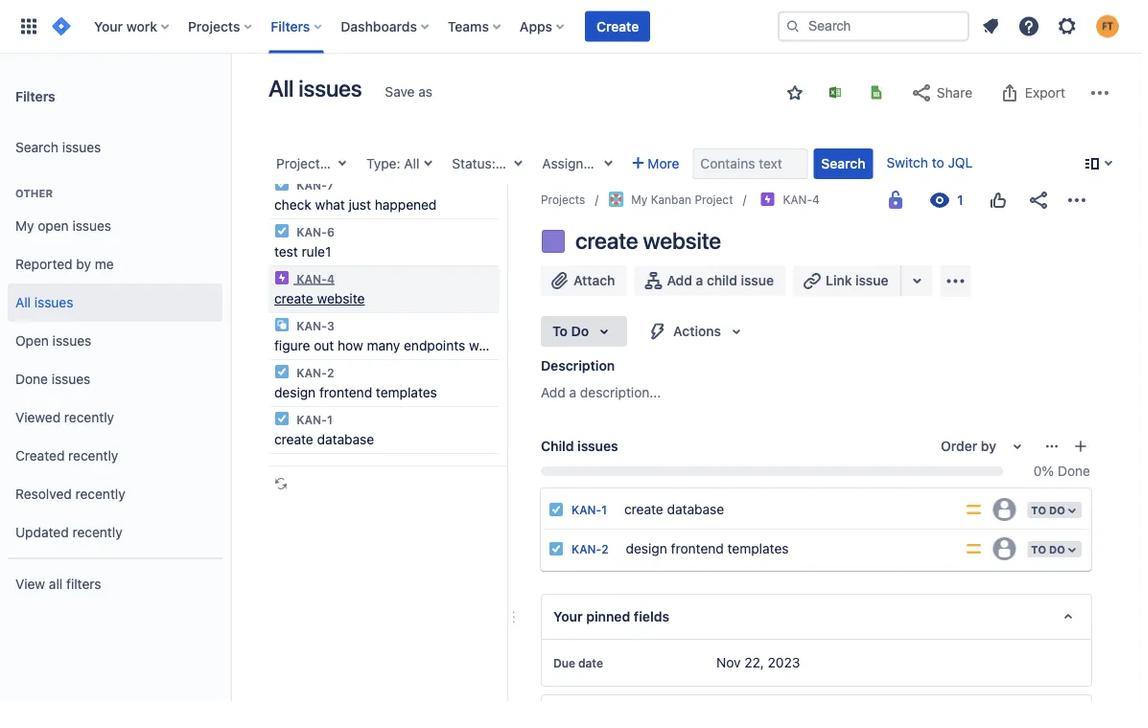 Task type: vqa. For each thing, say whether or not it's contained in the screenshot.
the leftmost Add
yes



Task type: locate. For each thing, give the bounding box(es) containing it.
by inside reported by me link
[[76, 257, 91, 272]]

my
[[631, 193, 648, 206], [15, 218, 34, 234]]

to do button for create database
[[1026, 501, 1084, 521]]

recently for updated recently
[[72, 525, 122, 541]]

search up copy link to issue icon
[[821, 156, 866, 172]]

save
[[385, 84, 415, 100]]

0 horizontal spatial a
[[569, 385, 577, 401]]

4 down "search" button
[[812, 193, 820, 206]]

0 vertical spatial 4
[[812, 193, 820, 206]]

0 horizontal spatial website
[[317, 291, 365, 307]]

3
[[327, 319, 334, 333]]

my inside other group
[[15, 218, 34, 234]]

my inside "link"
[[631, 193, 648, 206]]

website up 3
[[317, 291, 365, 307]]

kan-
[[297, 178, 327, 192], [783, 193, 812, 206], [297, 225, 327, 239], [297, 272, 327, 286], [297, 319, 327, 333], [297, 366, 327, 380], [297, 413, 327, 427], [572, 504, 602, 517], [572, 543, 602, 557]]

to do for create database
[[1031, 504, 1066, 517]]

recently for resolved recently
[[75, 487, 125, 503]]

create button
[[585, 11, 650, 42]]

your pinned fields element
[[541, 595, 1092, 641]]

issue inside button
[[856, 273, 889, 289]]

1 horizontal spatial my
[[631, 193, 648, 206]]

templates down create database link
[[727, 541, 789, 557]]

1 horizontal spatial all issues
[[269, 75, 362, 102]]

by right order
[[981, 439, 996, 455]]

all up my kanban project image at the right of the page
[[606, 156, 621, 172]]

edit color, purple selected image
[[542, 230, 565, 253]]

4 down rule1
[[327, 272, 335, 286]]

website down my kanban project
[[643, 227, 721, 254]]

a
[[696, 273, 703, 289], [569, 385, 577, 401]]

your inside 'element'
[[553, 609, 583, 625]]

add left the child
[[667, 273, 692, 289]]

to do button
[[541, 316, 627, 347], [1026, 501, 1084, 521], [1026, 540, 1084, 560]]

switch to jql
[[887, 155, 973, 171]]

0 vertical spatial design
[[274, 385, 316, 401]]

0 horizontal spatial projects
[[188, 18, 240, 34]]

search for search issues
[[15, 140, 58, 155]]

add down description in the bottom of the page
[[541, 385, 566, 401]]

0 vertical spatial all issues
[[269, 75, 362, 102]]

projects down assignee:
[[541, 193, 585, 206]]

0 vertical spatial database
[[317, 432, 374, 448]]

recently inside updated recently link
[[72, 525, 122, 541]]

attach button
[[541, 266, 627, 296]]

a inside add a child issue "button"
[[696, 273, 703, 289]]

1 vertical spatial your
[[553, 609, 583, 625]]

1 horizontal spatial search
[[821, 156, 866, 172]]

create database down out at left
[[274, 432, 374, 448]]

your inside dropdown button
[[94, 18, 123, 34]]

1 vertical spatial task image
[[274, 364, 290, 380]]

1 horizontal spatial templates
[[727, 541, 789, 557]]

actions
[[673, 324, 721, 340]]

your for your work
[[94, 18, 123, 34]]

1 vertical spatial all issues
[[15, 295, 73, 311]]

1 horizontal spatial filters
[[271, 18, 310, 34]]

1 priority: medium image from the top
[[964, 501, 983, 520]]

done down open on the top left of page
[[15, 372, 48, 388]]

all issues down reported
[[15, 295, 73, 311]]

test rule1
[[274, 244, 331, 260]]

projects
[[188, 18, 240, 34], [541, 193, 585, 206]]

create database link
[[617, 491, 956, 529]]

open issues link
[[8, 322, 223, 361]]

sidebar navigation image
[[209, 77, 251, 115]]

subtask image
[[274, 317, 290, 333]]

2 issue from the left
[[856, 273, 889, 289]]

to do for design frontend templates
[[1031, 544, 1066, 556]]

your
[[94, 18, 123, 34], [553, 609, 583, 625]]

issues up open issues
[[34, 295, 73, 311]]

0 horizontal spatial create database
[[274, 432, 374, 448]]

apps button
[[514, 11, 572, 42]]

0
[[1034, 464, 1042, 480]]

share
[[937, 85, 973, 101]]

do for design frontend templates
[[1049, 544, 1066, 556]]

0 horizontal spatial 2
[[327, 366, 334, 380]]

add for add a description...
[[541, 385, 566, 401]]

kan-4 link
[[783, 190, 820, 210]]

1 vertical spatial my
[[15, 218, 34, 234]]

1 horizontal spatial create website
[[575, 227, 721, 254]]

0 vertical spatial your
[[94, 18, 123, 34]]

issues right open
[[72, 218, 111, 234]]

projects inside projects popup button
[[188, 18, 240, 34]]

1 horizontal spatial design
[[626, 541, 667, 557]]

projects up sidebar navigation "image"
[[188, 18, 240, 34]]

0 vertical spatial create website
[[575, 227, 721, 254]]

epic image
[[760, 192, 775, 207]]

4
[[812, 193, 820, 206], [327, 272, 335, 286]]

database
[[317, 432, 374, 448], [667, 502, 724, 517]]

0 horizontal spatial all issues
[[15, 295, 73, 311]]

issues up my open issues
[[62, 140, 101, 155]]

banner
[[0, 0, 1142, 54]]

0 horizontal spatial kan-4
[[293, 272, 335, 286]]

0 horizontal spatial issue
[[741, 273, 774, 289]]

1 vertical spatial 4
[[327, 272, 335, 286]]

create database right kan-1 link
[[624, 502, 724, 517]]

by inside order by dropdown button
[[981, 439, 996, 455]]

0 horizontal spatial search
[[15, 140, 58, 155]]

out
[[314, 338, 334, 354]]

0 horizontal spatial your
[[94, 18, 123, 34]]

to do button for design frontend templates
[[1026, 540, 1084, 560]]

create website up 'kan-3'
[[274, 291, 365, 307]]

my right my kanban project image at the right of the page
[[631, 193, 648, 206]]

1 vertical spatial a
[[569, 385, 577, 401]]

issues right open on the top left of page
[[52, 333, 91, 349]]

status: all
[[452, 156, 515, 172]]

pinned
[[586, 609, 630, 625]]

updated
[[15, 525, 69, 541]]

1 vertical spatial to do button
[[1026, 501, 1084, 521]]

resolved
[[15, 487, 72, 503]]

task image for create database
[[274, 411, 290, 427]]

1 vertical spatial create website
[[274, 291, 365, 307]]

2 vertical spatial to
[[1031, 544, 1046, 556]]

2023
[[768, 656, 800, 671]]

0 vertical spatial design frontend templates
[[274, 385, 437, 401]]

a down description in the bottom of the page
[[569, 385, 577, 401]]

link
[[826, 273, 852, 289]]

1 horizontal spatial done
[[1058, 464, 1090, 480]]

0 horizontal spatial design
[[274, 385, 316, 401]]

1 horizontal spatial kan-4
[[783, 193, 820, 206]]

0 vertical spatial projects
[[188, 18, 240, 34]]

recently down the created recently link
[[75, 487, 125, 503]]

my for my kanban project
[[631, 193, 648, 206]]

issue
[[741, 273, 774, 289], [856, 273, 889, 289]]

projects for projects "link"
[[541, 193, 585, 206]]

design frontend templates down create database link
[[626, 541, 789, 557]]

1 vertical spatial create database
[[624, 502, 724, 517]]

all right the status:
[[499, 156, 515, 172]]

description
[[541, 358, 615, 374]]

work
[[126, 18, 157, 34]]

2 vertical spatial to do
[[1031, 544, 1066, 556]]

create child image
[[1073, 439, 1089, 455]]

1 task image from the top
[[274, 176, 290, 192]]

child issues
[[541, 439, 618, 455]]

by left me at top left
[[76, 257, 91, 272]]

projects link
[[541, 190, 585, 210]]

design right kan-2 link
[[626, 541, 667, 557]]

1 horizontal spatial kan-2
[[572, 543, 609, 557]]

kan-1 right issue type: task image
[[572, 504, 607, 517]]

figure out how many endpoints we need
[[274, 338, 521, 354]]

1 horizontal spatial 4
[[812, 193, 820, 206]]

recently down resolved recently link on the left of page
[[72, 525, 122, 541]]

all issues
[[269, 75, 362, 102], [15, 295, 73, 311]]

kan-7
[[293, 178, 334, 192]]

templates down figure out how many endpoints we need on the left of page
[[376, 385, 437, 401]]

1 vertical spatial design frontend templates
[[626, 541, 789, 557]]

0 vertical spatial frontend
[[319, 385, 372, 401]]

add
[[667, 273, 692, 289], [541, 385, 566, 401]]

create
[[597, 18, 639, 34]]

kan- for what
[[297, 178, 327, 192]]

a left the child
[[696, 273, 703, 289]]

0 horizontal spatial kan-2
[[293, 366, 334, 380]]

vote options: no one has voted for this issue yet. image
[[987, 189, 1010, 212]]

0 vertical spatial kan-2
[[293, 366, 334, 380]]

1 horizontal spatial your
[[553, 609, 583, 625]]

jira software image
[[50, 15, 73, 38]]

open in google sheets image
[[869, 85, 884, 100]]

banner containing your work
[[0, 0, 1142, 54]]

1 issue from the left
[[741, 273, 774, 289]]

to
[[552, 324, 568, 340], [1031, 504, 1046, 517], [1031, 544, 1046, 556]]

my kanban project
[[631, 193, 733, 206]]

frontend inside design frontend templates link
[[671, 541, 724, 557]]

0 vertical spatial done
[[15, 372, 48, 388]]

save as
[[385, 84, 433, 100]]

recently for viewed recently
[[64, 410, 114, 426]]

1 vertical spatial frontend
[[671, 541, 724, 557]]

add for add a child issue
[[667, 273, 692, 289]]

1 vertical spatial database
[[667, 502, 724, 517]]

0 horizontal spatial 4
[[327, 272, 335, 286]]

kan-1 down out at left
[[293, 413, 333, 427]]

0 vertical spatial 1
[[327, 413, 333, 427]]

date
[[578, 657, 603, 670]]

all for type: all
[[404, 156, 419, 172]]

create website down my kanban project "link"
[[575, 227, 721, 254]]

0 vertical spatial templates
[[376, 385, 437, 401]]

test
[[274, 244, 298, 260]]

1 vertical spatial templates
[[727, 541, 789, 557]]

filters up search issues
[[15, 88, 55, 104]]

design down figure
[[274, 385, 316, 401]]

0 vertical spatial website
[[643, 227, 721, 254]]

kan-2
[[293, 366, 334, 380], [572, 543, 609, 557]]

search inside button
[[821, 156, 866, 172]]

kan-1
[[293, 413, 333, 427], [572, 504, 607, 517]]

all inside other group
[[15, 295, 31, 311]]

kan-2 right issue type: task icon
[[572, 543, 609, 557]]

0 horizontal spatial add
[[541, 385, 566, 401]]

1 down out at left
[[327, 413, 333, 427]]

1 vertical spatial priority: medium image
[[964, 540, 983, 559]]

1 horizontal spatial add
[[667, 273, 692, 289]]

filters
[[271, 18, 310, 34], [15, 88, 55, 104]]

1 horizontal spatial projects
[[541, 193, 585, 206]]

design frontend templates down how at the left of the page
[[274, 385, 437, 401]]

projects button
[[182, 11, 259, 42]]

1 vertical spatial 2
[[602, 543, 609, 557]]

1 vertical spatial to do
[[1031, 504, 1066, 517]]

0 vertical spatial my
[[631, 193, 648, 206]]

2 task image from the top
[[274, 364, 290, 380]]

done down create child image
[[1058, 464, 1090, 480]]

create
[[575, 227, 638, 254], [274, 291, 313, 307], [274, 432, 313, 448], [624, 502, 663, 517]]

kan- for website
[[297, 272, 327, 286]]

1 horizontal spatial a
[[696, 273, 703, 289]]

create website
[[575, 227, 721, 254], [274, 291, 365, 307]]

0 horizontal spatial database
[[317, 432, 374, 448]]

recently down viewed recently "link"
[[68, 448, 118, 464]]

teams button
[[442, 11, 508, 42]]

all up open on the top left of page
[[15, 295, 31, 311]]

kan-4 down rule1
[[293, 272, 335, 286]]

1 vertical spatial kan-1
[[572, 504, 607, 517]]

all
[[269, 75, 294, 102], [328, 156, 343, 172], [404, 156, 419, 172], [499, 156, 515, 172], [606, 156, 621, 172], [15, 295, 31, 311]]

project
[[695, 193, 733, 206]]

0 vertical spatial by
[[76, 257, 91, 272]]

to
[[932, 155, 944, 171]]

done issues
[[15, 372, 91, 388]]

0 vertical spatial a
[[696, 273, 703, 289]]

all issues down filters popup button
[[269, 75, 362, 102]]

1 horizontal spatial 2
[[602, 543, 609, 557]]

viewed recently link
[[8, 399, 223, 437]]

filters right projects popup button
[[271, 18, 310, 34]]

2 priority: medium image from the top
[[964, 540, 983, 559]]

1 vertical spatial projects
[[541, 193, 585, 206]]

0 horizontal spatial done
[[15, 372, 48, 388]]

do for create database
[[1049, 504, 1066, 517]]

primary element
[[12, 0, 778, 53]]

all right sidebar navigation "image"
[[269, 75, 294, 102]]

all right type:
[[404, 156, 419, 172]]

1
[[327, 413, 333, 427], [602, 504, 607, 517]]

issues right "child"
[[577, 439, 618, 455]]

0 horizontal spatial kan-1
[[293, 413, 333, 427]]

1 horizontal spatial frontend
[[671, 541, 724, 557]]

issue right link
[[856, 273, 889, 289]]

recently inside resolved recently link
[[75, 487, 125, 503]]

to for create database
[[1031, 504, 1046, 517]]

do
[[571, 324, 589, 340], [1049, 504, 1066, 517], [1049, 544, 1066, 556]]

projects for projects popup button
[[188, 18, 240, 34]]

by
[[76, 257, 91, 272], [981, 439, 996, 455]]

issue right the child
[[741, 273, 774, 289]]

issue type: task image
[[549, 503, 564, 518]]

recently for created recently
[[68, 448, 118, 464]]

add inside "button"
[[667, 273, 692, 289]]

1 horizontal spatial issue
[[856, 273, 889, 289]]

my left open
[[15, 218, 34, 234]]

2 vertical spatial to do button
[[1026, 540, 1084, 560]]

my open issues link
[[8, 207, 223, 246]]

2 vertical spatial task image
[[274, 411, 290, 427]]

kan-2 down out at left
[[293, 366, 334, 380]]

3 task image from the top
[[274, 411, 290, 427]]

all issues inside other group
[[15, 295, 73, 311]]

open in microsoft excel image
[[828, 85, 843, 100]]

1 horizontal spatial database
[[667, 502, 724, 517]]

task image for check what just happened
[[274, 176, 290, 192]]

kan-4 right epic icon
[[783, 193, 820, 206]]

1 vertical spatial 1
[[602, 504, 607, 517]]

just
[[349, 197, 371, 213]]

1 vertical spatial do
[[1049, 504, 1066, 517]]

your left the "pinned"
[[553, 609, 583, 625]]

0 vertical spatial task image
[[274, 176, 290, 192]]

recently inside viewed recently "link"
[[64, 410, 114, 426]]

all
[[49, 577, 63, 593]]

reported by me link
[[8, 246, 223, 284]]

all up 7
[[328, 156, 343, 172]]

0 horizontal spatial create website
[[274, 291, 365, 307]]

create database
[[274, 432, 374, 448], [624, 502, 724, 517]]

search up other
[[15, 140, 58, 155]]

issues
[[299, 75, 362, 102], [62, 140, 101, 155], [72, 218, 111, 234], [34, 295, 73, 311], [52, 333, 91, 349], [52, 372, 91, 388], [577, 439, 618, 455]]

1 vertical spatial add
[[541, 385, 566, 401]]

priority: medium image
[[964, 501, 983, 520], [964, 540, 983, 559]]

1 horizontal spatial 1
[[602, 504, 607, 517]]

as
[[418, 84, 433, 100]]

task image for design frontend templates
[[274, 364, 290, 380]]

recently up created recently
[[64, 410, 114, 426]]

viewed recently
[[15, 410, 114, 426]]

task image
[[274, 176, 290, 192], [274, 364, 290, 380], [274, 411, 290, 427]]

2 down out at left
[[327, 366, 334, 380]]

kan- for database
[[297, 413, 327, 427]]

0 horizontal spatial filters
[[15, 88, 55, 104]]

1 up kan-2 link
[[602, 504, 607, 517]]

add app image
[[944, 270, 967, 293]]

2 down kan-1 link
[[602, 543, 609, 557]]

your profile and settings image
[[1096, 15, 1119, 38]]

0 vertical spatial create database
[[274, 432, 374, 448]]

recently inside the created recently link
[[68, 448, 118, 464]]

0 horizontal spatial by
[[76, 257, 91, 272]]

search for search
[[821, 156, 866, 172]]

design
[[274, 385, 316, 401], [626, 541, 667, 557]]

1 horizontal spatial by
[[981, 439, 996, 455]]

0 horizontal spatial 1
[[327, 413, 333, 427]]

your left work
[[94, 18, 123, 34]]



Task type: describe. For each thing, give the bounding box(es) containing it.
check what just happened
[[274, 197, 437, 213]]

small image
[[787, 85, 803, 101]]

7
[[327, 178, 334, 192]]

created recently
[[15, 448, 118, 464]]

apps
[[520, 18, 552, 34]]

priority: medium image for create database
[[964, 501, 983, 520]]

my kanban project image
[[608, 192, 624, 207]]

add a description...
[[541, 385, 661, 401]]

filters
[[66, 577, 101, 593]]

0 horizontal spatial frontend
[[319, 385, 372, 401]]

dashboards button
[[335, 11, 436, 42]]

search image
[[785, 19, 801, 34]]

order by
[[941, 439, 996, 455]]

copy link to issue image
[[816, 192, 831, 207]]

type: all
[[366, 156, 419, 172]]

issue actions image
[[1044, 439, 1060, 455]]

attach
[[574, 273, 615, 289]]

other group
[[8, 167, 223, 558]]

description...
[[580, 385, 661, 401]]

issues left save on the top of the page
[[299, 75, 362, 102]]

reported by me
[[15, 257, 114, 272]]

0 vertical spatial to
[[552, 324, 568, 340]]

priority: medium image for design frontend templates
[[964, 540, 983, 559]]

filters inside popup button
[[271, 18, 310, 34]]

due date unpin image
[[607, 656, 622, 671]]

issue type: task image
[[549, 542, 564, 557]]

by for order
[[981, 439, 996, 455]]

viewed
[[15, 410, 61, 426]]

more button
[[625, 149, 687, 179]]

kan- for out
[[297, 319, 327, 333]]

resolved recently link
[[8, 476, 223, 514]]

project:
[[276, 156, 324, 172]]

%
[[1042, 464, 1054, 480]]

0 vertical spatial to do
[[552, 324, 589, 340]]

create down figure
[[274, 432, 313, 448]]

your for your pinned fields
[[553, 609, 583, 625]]

open
[[15, 333, 49, 349]]

all for assignee: all
[[606, 156, 621, 172]]

by for reported
[[76, 257, 91, 272]]

kan-2 link
[[572, 543, 609, 557]]

filters button
[[265, 11, 329, 42]]

1 vertical spatial design
[[626, 541, 667, 557]]

1 vertical spatial kan-4
[[293, 272, 335, 286]]

create down epic image
[[274, 291, 313, 307]]

my kanban project link
[[608, 190, 733, 210]]

0 vertical spatial kan-4
[[783, 193, 820, 206]]

appswitcher icon image
[[17, 15, 40, 38]]

child
[[707, 273, 737, 289]]

save as button
[[375, 77, 442, 107]]

due date
[[553, 657, 603, 670]]

assignee:
[[542, 156, 602, 172]]

export button
[[989, 78, 1075, 108]]

epic image
[[274, 270, 290, 286]]

your work
[[94, 18, 157, 34]]

actions image
[[1066, 189, 1089, 212]]

share image
[[1027, 189, 1050, 212]]

need
[[490, 338, 521, 354]]

link issue
[[826, 273, 889, 289]]

add a child issue button
[[634, 266, 785, 296]]

child
[[541, 439, 574, 455]]

share link
[[901, 78, 982, 108]]

1 vertical spatial website
[[317, 291, 365, 307]]

order
[[941, 439, 978, 455]]

create right kan-1 link
[[624, 502, 663, 517]]

issues up viewed recently
[[52, 372, 91, 388]]

Search field
[[778, 11, 970, 42]]

resolved recently
[[15, 487, 125, 503]]

open issues
[[15, 333, 91, 349]]

view all filters
[[15, 577, 101, 593]]

0 vertical spatial 2
[[327, 366, 334, 380]]

done inside other group
[[15, 372, 48, 388]]

task image
[[274, 223, 290, 239]]

1 horizontal spatial kan-1
[[572, 504, 607, 517]]

to for design frontend templates
[[1031, 544, 1046, 556]]

notifications image
[[979, 15, 1002, 38]]

dashboards
[[341, 18, 417, 34]]

order by button
[[929, 432, 1041, 462]]

updated recently
[[15, 525, 122, 541]]

4 inside "link"
[[812, 193, 820, 206]]

how
[[338, 338, 363, 354]]

1 horizontal spatial design frontend templates
[[626, 541, 789, 557]]

jql
[[948, 155, 973, 171]]

endpoints
[[404, 338, 465, 354]]

nov
[[716, 656, 741, 671]]

22,
[[745, 656, 764, 671]]

kanban
[[651, 193, 692, 206]]

my for my open issues
[[15, 218, 34, 234]]

1 horizontal spatial website
[[643, 227, 721, 254]]

figure
[[274, 338, 310, 354]]

kan- for rule1
[[297, 225, 327, 239]]

me
[[95, 257, 114, 272]]

reported
[[15, 257, 73, 272]]

settings image
[[1056, 15, 1079, 38]]

kan- for frontend
[[297, 366, 327, 380]]

0 % done
[[1034, 464, 1090, 480]]

templates inside design frontend templates link
[[727, 541, 789, 557]]

create up attach at the right top of the page
[[575, 227, 638, 254]]

1 vertical spatial filters
[[15, 88, 55, 104]]

0 vertical spatial do
[[571, 324, 589, 340]]

many
[[367, 338, 400, 354]]

what
[[315, 197, 345, 213]]

your pinned fields
[[553, 609, 670, 625]]

issue inside "button"
[[741, 273, 774, 289]]

kan- inside "link"
[[783, 193, 812, 206]]

add a child issue
[[667, 273, 774, 289]]

all for status: all
[[499, 156, 515, 172]]

export
[[1025, 85, 1066, 101]]

check
[[274, 197, 311, 213]]

status:
[[452, 156, 496, 172]]

my open issues
[[15, 218, 111, 234]]

switch
[[887, 155, 928, 171]]

Search issues using keywords text field
[[693, 149, 808, 179]]

search issues link
[[8, 129, 223, 167]]

actions button
[[635, 316, 759, 347]]

assignee: all
[[542, 156, 621, 172]]

0 vertical spatial to do button
[[541, 316, 627, 347]]

link web pages and more image
[[906, 269, 929, 293]]

0 horizontal spatial templates
[[376, 385, 437, 401]]

a for child
[[696, 273, 703, 289]]

kan-6
[[293, 225, 335, 239]]

1 vertical spatial done
[[1058, 464, 1090, 480]]

open
[[38, 218, 69, 234]]

created
[[15, 448, 65, 464]]

happened
[[375, 197, 437, 213]]

updated recently link
[[8, 514, 223, 552]]

help image
[[1018, 15, 1041, 38]]

other
[[15, 187, 53, 200]]

jira software image
[[50, 15, 73, 38]]

your work button
[[88, 11, 176, 42]]

0 horizontal spatial design frontend templates
[[274, 385, 437, 401]]

a for description...
[[569, 385, 577, 401]]

search button
[[814, 149, 873, 179]]

all for project: all
[[328, 156, 343, 172]]

more
[[648, 156, 679, 172]]



